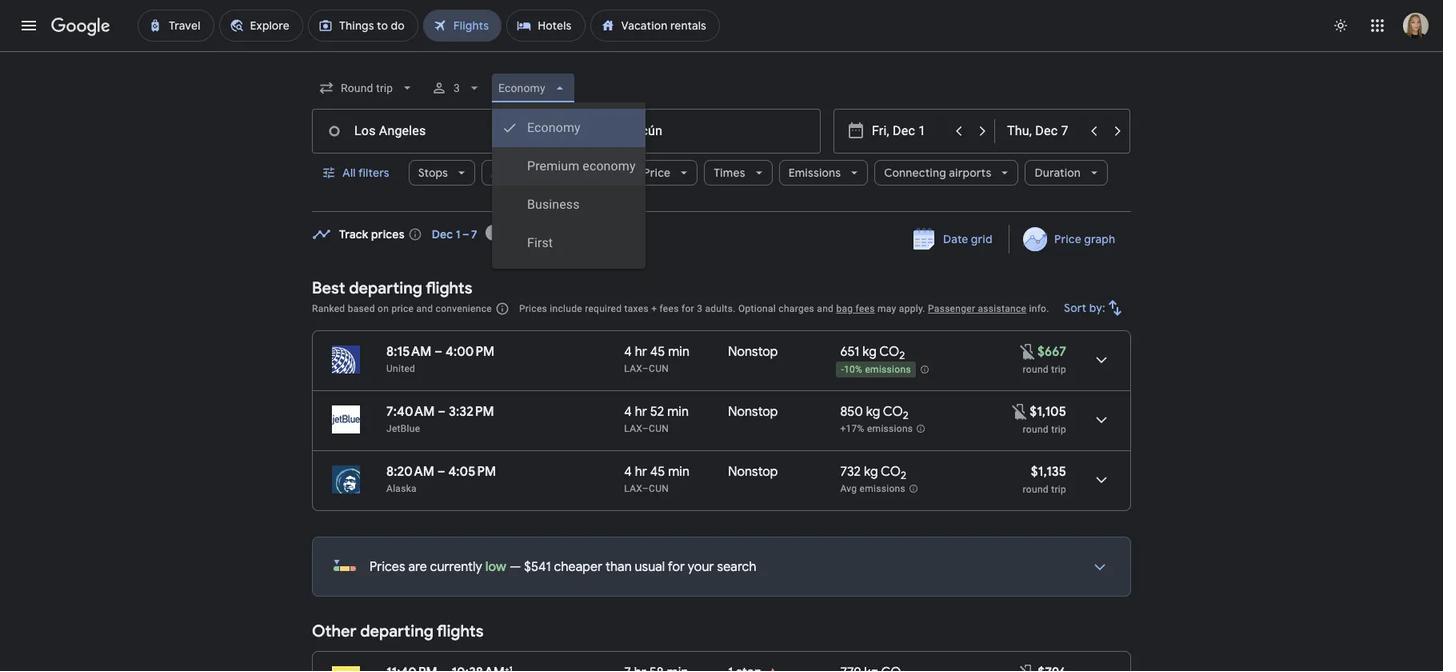 Task type: locate. For each thing, give the bounding box(es) containing it.
round for $1,105
[[1023, 424, 1049, 435]]

$541
[[524, 559, 551, 575]]

1 vertical spatial kg
[[866, 404, 881, 420]]

4 down 4 hr 52 min lax – cun
[[624, 464, 632, 480]]

lax for 4:00 pm
[[624, 363, 643, 375]]

sort by: button
[[1058, 289, 1132, 327]]

0 vertical spatial 4
[[624, 344, 632, 360]]

2 vertical spatial kg
[[864, 464, 878, 480]]

jetblue
[[387, 423, 420, 435]]

your
[[688, 559, 714, 575]]

2 vertical spatial nonstop flight. element
[[729, 464, 778, 483]]

2 vertical spatial emissions
[[860, 484, 906, 495]]

0 vertical spatial this price for this flight doesn't include overhead bin access. if you need a carry-on bag, use the bags filter to update prices. image
[[1019, 342, 1038, 361]]

lax up 4 hr 52 min lax – cun
[[624, 363, 643, 375]]

prices left are
[[370, 559, 405, 575]]

4 down 'taxes'
[[624, 344, 632, 360]]

+17%
[[841, 424, 865, 435]]

0 horizontal spatial and
[[417, 303, 433, 315]]

0 vertical spatial cun
[[649, 363, 669, 375]]

3 nonstop flight. element from the top
[[729, 464, 778, 483]]

–
[[435, 344, 443, 360], [643, 363, 649, 375], [438, 404, 446, 420], [643, 423, 649, 435], [438, 464, 445, 480], [643, 483, 649, 495]]

apply.
[[899, 303, 926, 315]]

2 vertical spatial nonstop
[[729, 464, 778, 480]]

2 vertical spatial cun
[[649, 483, 669, 495]]

hr inside 4 hr 52 min lax – cun
[[635, 404, 647, 420]]

lax down total duration 4 hr 52 min. element at the bottom
[[624, 423, 643, 435]]

—
[[510, 559, 521, 575]]

dec 1 – 7
[[432, 227, 478, 242]]

round trip down $1,105 text field
[[1023, 424, 1067, 435]]

departing
[[349, 279, 423, 299], [360, 622, 434, 642]]

Departure time: 7:40 AM. text field
[[387, 404, 435, 420]]

2 vertical spatial hr
[[635, 464, 647, 480]]

1 vertical spatial lax
[[624, 423, 643, 435]]

total duration 4 hr 45 min. element
[[624, 344, 729, 363], [624, 464, 729, 483]]

total duration 4 hr 45 min. element down +
[[624, 344, 729, 363]]

fees
[[660, 303, 679, 315], [856, 303, 875, 315]]

price for price
[[644, 166, 671, 180]]

connecting
[[884, 166, 947, 180]]

emissions down 651 kg co 2
[[865, 364, 911, 375]]

0 vertical spatial co
[[880, 344, 900, 360]]

8:15 am – 4:00 pm united
[[387, 344, 495, 375]]

2 vertical spatial round
[[1023, 484, 1049, 495]]

2 fees from the left
[[856, 303, 875, 315]]

price left the graph
[[1055, 232, 1082, 246]]

0 vertical spatial nonstop flight. element
[[729, 344, 778, 363]]

co inside 732 kg co 2
[[881, 464, 901, 480]]

option down swap origin and destination. icon
[[492, 147, 646, 186]]

1 horizontal spatial prices
[[519, 303, 547, 315]]

3 round from the top
[[1023, 484, 1049, 495]]

option down bags
[[492, 186, 646, 224]]

– right 8:20 am text box
[[438, 464, 445, 480]]

cun down 4 hr 52 min lax – cun
[[649, 483, 669, 495]]

based
[[348, 303, 375, 315]]

1 round from the top
[[1023, 364, 1049, 375]]

cun up 52
[[649, 363, 669, 375]]

1 – 7
[[456, 227, 478, 242]]

2 inside 651 kg co 2
[[900, 349, 906, 363]]

none search field containing all filters
[[312, 69, 1132, 269]]

1 hr from the top
[[635, 344, 647, 360]]

45 down 4 hr 52 min lax – cun
[[650, 464, 665, 480]]

0 vertical spatial total duration 4 hr 45 min. element
[[624, 344, 729, 363]]

taxes
[[625, 303, 649, 315]]

1 vertical spatial round
[[1023, 424, 1049, 435]]

2 round from the top
[[1023, 424, 1049, 435]]

0 vertical spatial flights
[[426, 279, 473, 299]]

1 vertical spatial cun
[[649, 423, 669, 435]]

1 vertical spatial flights
[[437, 622, 484, 642]]

1 horizontal spatial and
[[817, 303, 834, 315]]

1 vertical spatial prices
[[370, 559, 405, 575]]

1 vertical spatial emissions
[[867, 424, 913, 435]]

1 lax from the top
[[624, 363, 643, 375]]

2 vertical spatial trip
[[1052, 484, 1067, 495]]

– down 4 hr 52 min lax – cun
[[643, 483, 649, 495]]

0 vertical spatial 3
[[454, 82, 460, 94]]

cun inside 4 hr 52 min lax – cun
[[649, 423, 669, 435]]

1 vertical spatial total duration 4 hr 45 min. element
[[624, 464, 729, 483]]

1105 US dollars text field
[[1030, 404, 1067, 420]]

flight details. leaves los angeles international airport at 7:40 am on friday, december 1 and arrives at cancun international airport at 3:32 pm on friday, december 1. image
[[1083, 401, 1121, 439]]

price right the bags popup button
[[644, 166, 671, 180]]

learn more about ranking image
[[495, 302, 510, 316]]

0 horizontal spatial price
[[644, 166, 671, 180]]

2 lax from the top
[[624, 423, 643, 435]]

co up "-10% emissions"
[[880, 344, 900, 360]]

price
[[644, 166, 671, 180], [1055, 232, 1082, 246]]

kg up the avg emissions
[[864, 464, 878, 480]]

total duration 4 hr 45 min. element down 4 hr 52 min lax – cun
[[624, 464, 729, 483]]

1 vertical spatial price
[[1055, 232, 1082, 246]]

nonstop
[[729, 344, 778, 360], [729, 404, 778, 420], [729, 464, 778, 480]]

1 vertical spatial departing
[[360, 622, 434, 642]]

avg
[[841, 484, 857, 495]]

flights for other departing flights
[[437, 622, 484, 642]]

date
[[944, 232, 969, 246]]

0 vertical spatial kg
[[863, 344, 877, 360]]

0 vertical spatial 4 hr 45 min lax – cun
[[624, 344, 690, 375]]

4 hr 45 min lax – cun down 4 hr 52 min lax – cun
[[624, 464, 690, 495]]

co inside the 850 kg co 2
[[883, 404, 903, 420]]

3 trip from the top
[[1052, 484, 1067, 495]]

1 nonstop from the top
[[729, 344, 778, 360]]

1 trip from the top
[[1052, 364, 1067, 375]]

this price for this flight doesn't include overhead bin access. if you need a carry-on bag, use the bags filter to update prices. image for $667
[[1019, 342, 1038, 361]]

loading results progress bar
[[0, 51, 1444, 54]]

4 hr 52 min lax – cun
[[624, 404, 689, 435]]

0 vertical spatial round trip
[[1023, 364, 1067, 375]]

2 vertical spatial lax
[[624, 483, 643, 495]]

2 inside the 850 kg co 2
[[903, 409, 909, 423]]

– inside 7:40 am – 3:32 pm jetblue
[[438, 404, 446, 420]]

option up bags
[[492, 109, 646, 147]]

1 total duration 4 hr 45 min. element from the top
[[624, 344, 729, 363]]

7:40 am – 3:32 pm jetblue
[[387, 404, 494, 435]]

flight details. leaves los angeles international airport at 8:15 am on friday, december 1 and arrives at cancun international airport at 4:00 pm on friday, december 1. image
[[1083, 341, 1121, 379]]

1 vertical spatial round trip
[[1023, 424, 1067, 435]]

– down total duration 4 hr 52 min. element at the bottom
[[643, 423, 649, 435]]

2 option from the top
[[492, 147, 646, 186]]

kg up +17% emissions
[[866, 404, 881, 420]]

option
[[492, 109, 646, 147], [492, 147, 646, 186], [492, 186, 646, 224], [492, 224, 646, 263]]

1 vertical spatial co
[[883, 404, 903, 420]]

3 hr from the top
[[635, 464, 647, 480]]

kg inside 732 kg co 2
[[864, 464, 878, 480]]

round down 1135 us dollars "text box"
[[1023, 484, 1049, 495]]

hr down 4 hr 52 min lax – cun
[[635, 464, 647, 480]]

min down 4 hr 52 min lax – cun
[[668, 464, 690, 480]]

and left bag
[[817, 303, 834, 315]]

this price for this flight doesn't include overhead bin access. if you need a carry-on bag, use the bags filter to update prices. image for $1,105
[[1011, 402, 1030, 421]]

usual
[[635, 559, 665, 575]]

nonstop flight. element
[[729, 344, 778, 363], [729, 404, 778, 423], [729, 464, 778, 483]]

find the best price region
[[312, 214, 1132, 267]]

2 cun from the top
[[649, 423, 669, 435]]

than
[[606, 559, 632, 575]]

1 vertical spatial for
[[668, 559, 685, 575]]

45 for 4:05 pm
[[650, 464, 665, 480]]

main menu image
[[19, 16, 38, 35]]

1 vertical spatial 3
[[697, 303, 703, 315]]

0 vertical spatial round
[[1023, 364, 1049, 375]]

price inside button
[[1055, 232, 1082, 246]]

-10% emissions
[[841, 364, 911, 375]]

2 hr from the top
[[635, 404, 647, 420]]

departing up "departure time: 11:40 pm." text field
[[360, 622, 434, 642]]

total duration 4 hr 45 min. element for 732
[[624, 464, 729, 483]]

1 4 from the top
[[624, 344, 632, 360]]

leaves los angeles international airport at 8:20 am on friday, december 1 and arrives at cancun international airport at 4:05 pm on friday, december 1. element
[[387, 464, 496, 480]]

kg inside 651 kg co 2
[[863, 344, 877, 360]]

1 vertical spatial 4 hr 45 min lax – cun
[[624, 464, 690, 495]]

2 total duration 4 hr 45 min. element from the top
[[624, 464, 729, 483]]

2 up the avg emissions
[[901, 469, 907, 483]]

3 cun from the top
[[649, 483, 669, 495]]

stops
[[418, 166, 448, 180]]

trip down 667 us dollars text box
[[1052, 364, 1067, 375]]

trip down $1,105 text field
[[1052, 424, 1067, 435]]

2 up "-10% emissions"
[[900, 349, 906, 363]]

4 hr 45 min lax – cun down +
[[624, 344, 690, 375]]

co
[[880, 344, 900, 360], [883, 404, 903, 420], [881, 464, 901, 480]]

0 vertical spatial trip
[[1052, 364, 1067, 375]]

1 nonstop flight. element from the top
[[729, 344, 778, 363]]

date grid
[[944, 232, 993, 246]]

emissions down 732 kg co 2
[[860, 484, 906, 495]]

select your preferred seating class. list box
[[492, 102, 646, 269]]

round trip
[[1023, 364, 1067, 375], [1023, 424, 1067, 435]]

0 vertical spatial min
[[668, 344, 690, 360]]

– inside 4 hr 52 min lax – cun
[[643, 423, 649, 435]]

min right 52
[[668, 404, 689, 420]]

required
[[585, 303, 622, 315]]

2 4 from the top
[[624, 404, 632, 420]]

4
[[624, 344, 632, 360], [624, 404, 632, 420], [624, 464, 632, 480]]

8:15 am
[[387, 344, 432, 360]]

2 45 from the top
[[650, 464, 665, 480]]

lax for 3:32 pm
[[624, 423, 643, 435]]

adults.
[[705, 303, 736, 315]]

2 trip from the top
[[1052, 424, 1067, 435]]

1 vertical spatial nonstop
[[729, 404, 778, 420]]

prices for prices include required taxes + fees for 3 adults. optional charges and bag fees may apply. passenger assistance
[[519, 303, 547, 315]]

kg for 850
[[866, 404, 881, 420]]

sort by:
[[1065, 301, 1106, 315]]

None text field
[[312, 109, 563, 154], [570, 109, 821, 154], [312, 109, 563, 154], [570, 109, 821, 154]]

0 vertical spatial departing
[[349, 279, 423, 299]]

cun down 52
[[649, 423, 669, 435]]

3 button
[[425, 69, 489, 107]]

None search field
[[312, 69, 1132, 269]]

main content
[[312, 214, 1132, 671]]

0 horizontal spatial 3
[[454, 82, 460, 94]]

for left adults.
[[682, 303, 695, 315]]

0 horizontal spatial fees
[[660, 303, 679, 315]]

2 inside 732 kg co 2
[[901, 469, 907, 483]]

3 lax from the top
[[624, 483, 643, 495]]

round trip down 667 us dollars text box
[[1023, 364, 1067, 375]]

trip down 1135 us dollars "text box"
[[1052, 484, 1067, 495]]

2 nonstop flight. element from the top
[[729, 404, 778, 423]]

emissions for 850
[[867, 424, 913, 435]]

price graph button
[[1013, 225, 1128, 254]]

kg up "-10% emissions"
[[863, 344, 877, 360]]

0 horizontal spatial prices
[[370, 559, 405, 575]]

lax
[[624, 363, 643, 375], [624, 423, 643, 435], [624, 483, 643, 495]]

3 nonstop from the top
[[729, 464, 778, 480]]

1 45 from the top
[[650, 344, 665, 360]]

1 vertical spatial trip
[[1052, 424, 1067, 435]]

option up include
[[492, 224, 646, 263]]

for
[[682, 303, 695, 315], [668, 559, 685, 575]]

45 down +
[[650, 344, 665, 360]]

7:40 am
[[387, 404, 435, 420]]

1 vertical spatial 2
[[903, 409, 909, 423]]

4 hr 45 min lax – cun for 4:00 pm
[[624, 344, 690, 375]]

651 kg co 2
[[841, 344, 906, 363]]

– right 8:15 am
[[435, 344, 443, 360]]

2 vertical spatial co
[[881, 464, 901, 480]]

1 horizontal spatial price
[[1055, 232, 1082, 246]]

1 vertical spatial min
[[668, 404, 689, 420]]

flights up the leaves los angeles international airport at 11:40 pm on friday, december 1 and arrives at cancun international airport at 10:38 am on saturday, december 2. element
[[437, 622, 484, 642]]

0 vertical spatial 45
[[650, 344, 665, 360]]

2 vertical spatial 2
[[901, 469, 907, 483]]

price inside popup button
[[644, 166, 671, 180]]

co inside 651 kg co 2
[[880, 344, 900, 360]]

1 and from the left
[[417, 303, 433, 315]]

1 vertical spatial nonstop flight. element
[[729, 404, 778, 423]]

kg for 651
[[863, 344, 877, 360]]

by:
[[1090, 301, 1106, 315]]

and right price
[[417, 303, 433, 315]]

change appearance image
[[1322, 6, 1361, 45]]

emissions
[[789, 166, 841, 180]]

emissions down the 850 kg co 2
[[867, 424, 913, 435]]

1 vertical spatial 4
[[624, 404, 632, 420]]

convenience
[[436, 303, 492, 315]]

and
[[417, 303, 433, 315], [817, 303, 834, 315]]

may
[[878, 303, 897, 315]]

1 stop flight. element
[[729, 665, 763, 671]]

hr down 'taxes'
[[635, 344, 647, 360]]

min
[[668, 344, 690, 360], [668, 404, 689, 420], [668, 464, 690, 480]]

None field
[[312, 74, 422, 102], [492, 74, 575, 102], [312, 74, 422, 102], [492, 74, 575, 102]]

for left your
[[668, 559, 685, 575]]

2 up +17% emissions
[[903, 409, 909, 423]]

departing up on
[[349, 279, 423, 299]]

hr for 4:00 pm
[[635, 344, 647, 360]]

date grid button
[[902, 225, 1006, 254]]

main content containing best departing flights
[[312, 214, 1132, 671]]

0 vertical spatial nonstop
[[729, 344, 778, 360]]

3 inside popup button
[[454, 82, 460, 94]]

45
[[650, 344, 665, 360], [650, 464, 665, 480]]

2 vertical spatial min
[[668, 464, 690, 480]]

4 left 52
[[624, 404, 632, 420]]

lax down 4 hr 52 min lax – cun
[[624, 483, 643, 495]]

hr left 52
[[635, 404, 647, 420]]

kg for 732
[[864, 464, 878, 480]]

1 horizontal spatial fees
[[856, 303, 875, 315]]

2 4 hr 45 min lax – cun from the top
[[624, 464, 690, 495]]

united
[[387, 363, 416, 375]]

flights up convenience
[[426, 279, 473, 299]]

3
[[454, 82, 460, 94], [697, 303, 703, 315]]

flights
[[426, 279, 473, 299], [437, 622, 484, 642]]

Arrival time: 3:32 PM. text field
[[449, 404, 494, 420]]

trip
[[1052, 364, 1067, 375], [1052, 424, 1067, 435], [1052, 484, 1067, 495]]

round down 667 us dollars text box
[[1023, 364, 1049, 375]]

0 vertical spatial hr
[[635, 344, 647, 360]]

52
[[650, 404, 665, 420]]

lax inside 4 hr 52 min lax – cun
[[624, 423, 643, 435]]

fees right bag
[[856, 303, 875, 315]]

min up total duration 4 hr 52 min. element at the bottom
[[668, 344, 690, 360]]

co for 850
[[883, 404, 903, 420]]

other departing flights
[[312, 622, 484, 642]]

4:00 pm
[[446, 344, 495, 360]]

4 inside 4 hr 52 min lax – cun
[[624, 404, 632, 420]]

graph
[[1085, 232, 1116, 246]]

nonstop flight. element for 850
[[729, 404, 778, 423]]

2 nonstop from the top
[[729, 404, 778, 420]]

1 vertical spatial this price for this flight doesn't include overhead bin access. if you need a carry-on bag, use the bags filter to update prices. image
[[1011, 402, 1030, 421]]

2 vertical spatial 4
[[624, 464, 632, 480]]

round trip for $667
[[1023, 364, 1067, 375]]

round down $1,105 text field
[[1023, 424, 1049, 435]]

dec
[[432, 227, 453, 242]]

sort
[[1065, 301, 1087, 315]]

kg inside the 850 kg co 2
[[866, 404, 881, 420]]

cun for 4:05 pm
[[649, 483, 669, 495]]

0 vertical spatial lax
[[624, 363, 643, 375]]

1 vertical spatial 45
[[650, 464, 665, 480]]

0 vertical spatial for
[[682, 303, 695, 315]]

1 vertical spatial hr
[[635, 404, 647, 420]]

fees right +
[[660, 303, 679, 315]]

2
[[900, 349, 906, 363], [903, 409, 909, 423], [901, 469, 907, 483]]

total duration 7 hr 58 min. element
[[624, 665, 729, 671]]

$1,135 round trip
[[1023, 464, 1067, 495]]

Departure time: 8:15 AM. text field
[[387, 344, 432, 360]]

0 vertical spatial prices
[[519, 303, 547, 315]]

1 round trip from the top
[[1023, 364, 1067, 375]]

2 round trip from the top
[[1023, 424, 1067, 435]]

emissions
[[865, 364, 911, 375], [867, 424, 913, 435], [860, 484, 906, 495]]

min inside 4 hr 52 min lax – cun
[[668, 404, 689, 420]]

1 cun from the top
[[649, 363, 669, 375]]

co up the avg emissions
[[881, 464, 901, 480]]

this price for this flight doesn't include overhead bin access. if you need a carry-on bag, use the bags filter to update prices. image
[[1019, 342, 1038, 361], [1011, 402, 1030, 421]]

times button
[[704, 154, 773, 192]]

prices are currently low — $541 cheaper than usual for your search
[[370, 559, 757, 575]]

bag fees button
[[837, 303, 875, 315]]

round
[[1023, 364, 1049, 375], [1023, 424, 1049, 435], [1023, 484, 1049, 495]]

0 vertical spatial price
[[644, 166, 671, 180]]

prices right the 'learn more about ranking' icon
[[519, 303, 547, 315]]

2 for 732
[[901, 469, 907, 483]]

3 4 from the top
[[624, 464, 632, 480]]

– left arrival time: 3:32 pm. text box
[[438, 404, 446, 420]]

co up +17% emissions
[[883, 404, 903, 420]]

0 vertical spatial 2
[[900, 349, 906, 363]]

1 4 hr 45 min lax – cun from the top
[[624, 344, 690, 375]]



Task type: vqa. For each thing, say whether or not it's contained in the screenshot.
list box
no



Task type: describe. For each thing, give the bounding box(es) containing it.
total duration 4 hr 52 min. element
[[624, 404, 729, 423]]

track prices
[[339, 227, 405, 242]]

Departure time: 8:20 AM. text field
[[387, 464, 434, 480]]

ranked
[[312, 303, 345, 315]]

leaves los angeles international airport at 7:40 am on friday, december 1 and arrives at cancun international airport at 3:32 pm on friday, december 1. element
[[387, 404, 494, 420]]

– inside 8:20 am – 4:05 pm alaska
[[438, 464, 445, 480]]

best departing flights
[[312, 279, 473, 299]]

duration button
[[1026, 154, 1109, 192]]

-
[[841, 364, 844, 375]]

airlines button
[[482, 154, 559, 192]]

price graph
[[1055, 232, 1116, 246]]

co for 651
[[880, 344, 900, 360]]

swap origin and destination. image
[[557, 122, 576, 141]]

flights for best departing flights
[[426, 279, 473, 299]]

+17% emissions
[[841, 424, 913, 435]]

cun for 3:32 pm
[[649, 423, 669, 435]]

low
[[486, 559, 507, 575]]

nonstop flight. element for 651
[[729, 344, 778, 363]]

min for 732
[[668, 464, 690, 480]]

round for $667
[[1023, 364, 1049, 375]]

Arrival time: 4:05 PM. text field
[[449, 464, 496, 480]]

2 for 651
[[900, 349, 906, 363]]

best
[[312, 279, 345, 299]]

connecting airports button
[[875, 154, 1019, 192]]

$1,135
[[1031, 464, 1067, 480]]

Arrival time: 4:00 PM. text field
[[446, 344, 495, 360]]

trip for $667
[[1052, 364, 1067, 375]]

price
[[392, 303, 414, 315]]

connecting airports
[[884, 166, 992, 180]]

nonstop for 651
[[729, 344, 778, 360]]

ranked based on price and convenience
[[312, 303, 492, 315]]

hr for 4:05 pm
[[635, 464, 647, 480]]

on
[[378, 303, 389, 315]]

stops button
[[409, 154, 475, 192]]

cheaper
[[554, 559, 603, 575]]

other
[[312, 622, 357, 642]]

trip inside the $1,135 round trip
[[1052, 484, 1067, 495]]

8:20 am – 4:05 pm alaska
[[387, 464, 496, 495]]

bag
[[837, 303, 853, 315]]

4 for 4:05 pm
[[624, 464, 632, 480]]

trip for $1,105
[[1052, 424, 1067, 435]]

round trip for $1,105
[[1023, 424, 1067, 435]]

4 hr 45 min lax – cun for 4:05 pm
[[624, 464, 690, 495]]

1 horizontal spatial 3
[[697, 303, 703, 315]]

assistance
[[978, 303, 1027, 315]]

– inside 8:15 am – 4:00 pm united
[[435, 344, 443, 360]]

$667
[[1038, 344, 1067, 360]]

nonstop for 850
[[729, 404, 778, 420]]

all filters
[[343, 166, 389, 180]]

732
[[841, 464, 861, 480]]

flight details. leaves los angeles international airport at 8:20 am on friday, december 1 and arrives at cancun international airport at 4:05 pm on friday, december 1. image
[[1083, 461, 1121, 499]]

850
[[841, 404, 863, 420]]

avg emissions
[[841, 484, 906, 495]]

hr for 3:32 pm
[[635, 404, 647, 420]]

all
[[343, 166, 356, 180]]

filters
[[358, 166, 389, 180]]

3 option from the top
[[492, 186, 646, 224]]

– up 4 hr 52 min lax – cun
[[643, 363, 649, 375]]

search
[[717, 559, 757, 575]]

4 for 3:32 pm
[[624, 404, 632, 420]]

Return text field
[[1008, 110, 1081, 153]]

$1,105
[[1030, 404, 1067, 420]]

more details image
[[1081, 548, 1120, 587]]

min for 850
[[668, 404, 689, 420]]

Departure text field
[[872, 110, 946, 153]]

796 US dollars text field
[[1038, 665, 1067, 671]]

optional
[[739, 303, 776, 315]]

emissions for 732
[[860, 484, 906, 495]]

4:05 pm
[[449, 464, 496, 480]]

10%
[[844, 364, 863, 375]]

+
[[652, 303, 657, 315]]

round inside the $1,135 round trip
[[1023, 484, 1049, 495]]

1 fees from the left
[[660, 303, 679, 315]]

passenger
[[928, 303, 976, 315]]

cun for 4:00 pm
[[649, 363, 669, 375]]

bags
[[575, 166, 601, 180]]

leaves los angeles international airport at 11:40 pm on friday, december 1 and arrives at cancun international airport at 10:38 am on saturday, december 2. element
[[387, 664, 513, 671]]

2 and from the left
[[817, 303, 834, 315]]

passenger assistance button
[[928, 303, 1027, 315]]

times
[[714, 166, 746, 180]]

grid
[[972, 232, 993, 246]]

1135 US dollars text field
[[1031, 464, 1067, 480]]

1 option from the top
[[492, 109, 646, 147]]

3:32 pm
[[449, 404, 494, 420]]

651
[[841, 344, 860, 360]]

currently
[[430, 559, 483, 575]]

departing for best
[[349, 279, 423, 299]]

nonstop flight. element for 732
[[729, 464, 778, 483]]

airlines
[[491, 166, 531, 180]]

total duration 4 hr 45 min. element for 651
[[624, 344, 729, 363]]

Arrival time: 10:38 AM on  Saturday, December 2. text field
[[452, 664, 513, 671]]

4 for 4:00 pm
[[624, 344, 632, 360]]

850 kg co 2
[[841, 404, 909, 423]]

lax for 4:05 pm
[[624, 483, 643, 495]]

4 option from the top
[[492, 224, 646, 263]]

prices include required taxes + fees for 3 adults. optional charges and bag fees may apply. passenger assistance
[[519, 303, 1027, 315]]

all filters button
[[312, 154, 402, 192]]

duration
[[1035, 166, 1081, 180]]

are
[[409, 559, 427, 575]]

8:20 am
[[387, 464, 434, 480]]

nonstop for 732
[[729, 464, 778, 480]]

prices
[[371, 227, 405, 242]]

emissions button
[[779, 154, 868, 192]]

2 for 850
[[903, 409, 909, 423]]

departing for other
[[360, 622, 434, 642]]

learn more about tracked prices image
[[408, 227, 422, 242]]

charges
[[779, 303, 815, 315]]

price button
[[634, 154, 698, 192]]

45 for 4:00 pm
[[650, 344, 665, 360]]

price for price graph
[[1055, 232, 1082, 246]]

min for 651
[[668, 344, 690, 360]]

co for 732
[[881, 464, 901, 480]]

track
[[339, 227, 369, 242]]

alaska
[[387, 483, 417, 495]]

667 US dollars text field
[[1038, 344, 1067, 360]]

leaves los angeles international airport at 8:15 am on friday, december 1 and arrives at cancun international airport at 4:00 pm on friday, december 1. element
[[387, 344, 495, 360]]

732 kg co 2
[[841, 464, 907, 483]]

0 vertical spatial emissions
[[865, 364, 911, 375]]

Departure time: 11:40 PM. text field
[[387, 665, 438, 671]]

airports
[[949, 166, 992, 180]]

prices for prices are currently low — $541 cheaper than usual for your search
[[370, 559, 405, 575]]



